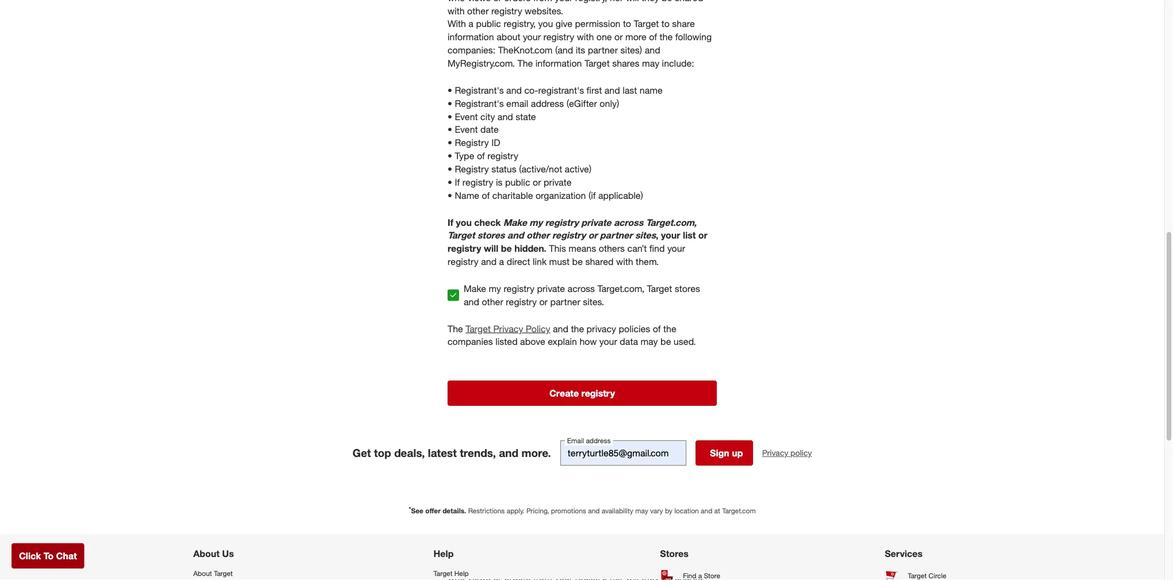 Task type: describe. For each thing, give the bounding box(es) containing it.
only)
[[600, 98, 619, 109]]

make my registry private across target.com, target stores and other registry or partner sites.
[[464, 283, 700, 308]]

Make my registry private across Target.com, Target stores and other registry or partner sites. checkbox
[[448, 290, 459, 301]]

availability
[[602, 507, 634, 516]]

help inside target help link
[[454, 570, 469, 578]]

(and
[[555, 45, 573, 56]]

1 • from the top
[[448, 85, 452, 96]]

more
[[626, 31, 647, 43]]

data
[[620, 336, 638, 348]]

and up email
[[506, 85, 522, 96]]

0 horizontal spatial the
[[448, 323, 463, 335]]

services
[[885, 549, 923, 560]]

will
[[484, 243, 499, 254]]

my for make my registry private across target.com, target stores and other registry or partner sites
[[530, 217, 543, 228]]

first
[[587, 85, 602, 96]]

must
[[549, 256, 570, 267]]

1 event from the top
[[455, 111, 478, 122]]

about for about target
[[193, 570, 212, 578]]

and left 'more.'
[[499, 447, 519, 460]]

7 • from the top
[[448, 164, 452, 175]]

(active/not
[[519, 164, 562, 175]]

4 • from the top
[[448, 124, 452, 135]]

target.com, for sites.
[[598, 283, 645, 294]]

policy
[[526, 323, 550, 335]]

make my registry private across target.com, target stores and other registry or partner sites
[[448, 217, 697, 241]]

or inside with a public registry, you give permission to target to share information about your registry with one or more of the following companies: theknot.com (and its partner sites) and myregistry.com. the information target shares may include:
[[615, 31, 623, 43]]

privacy
[[587, 323, 616, 335]]

details.
[[443, 507, 466, 516]]

create registry
[[550, 388, 615, 399]]

and left availability
[[588, 507, 600, 516]]

with
[[448, 18, 466, 29]]

get top deals, latest trends, and more.
[[353, 447, 551, 460]]

and the privacy policies of the companies listed above explain how your data may be used.
[[448, 323, 696, 348]]

give
[[556, 18, 573, 29]]

at
[[715, 507, 720, 516]]

about us
[[193, 549, 234, 560]]

with a public registry, you give permission to target to share information about your registry with one or more of the following companies: theknot.com (and its partner sites) and myregistry.com. the information target shares may include:
[[448, 18, 712, 69]]

how
[[580, 336, 597, 348]]

registry up , your list or registry will be hidden.
[[545, 217, 579, 228]]

a inside this means others can't find your registry and a direct link must be shared with them.
[[499, 256, 504, 267]]

shared
[[586, 256, 614, 267]]

other for make my registry private across target.com, target stores and other registry or partner sites.
[[482, 296, 503, 308]]

and inside make my registry private across target.com, target stores and other registry or partner sites.
[[464, 296, 479, 308]]

find a store link
[[660, 565, 732, 581]]

1 registry from the top
[[455, 137, 489, 148]]

about
[[497, 31, 521, 43]]

and left at
[[701, 507, 713, 516]]

find a store
[[683, 572, 721, 580]]

and inside this means others can't find your registry and a direct link must be shared with them.
[[481, 256, 497, 267]]

(egifter
[[567, 98, 597, 109]]

hidden.
[[515, 243, 547, 254]]

sites)
[[621, 45, 642, 56]]

or inside • registrant's and co-registrant's first and last name • registrant's email address (egifter only) • event city and state • event date • registry id • type of registry • registry status (active/not active) • if registry is public or private • name of charitable organization (if applicable)
[[533, 177, 541, 188]]

active)
[[565, 164, 592, 175]]

click to chat
[[19, 551, 77, 562]]

of inside with a public registry, you give permission to target to share information about your registry with one or more of the following companies: theknot.com (and its partner sites) and myregistry.com. the information target shares may include:
[[649, 31, 657, 43]]

1 vertical spatial if
[[448, 217, 454, 228]]

privacy policy
[[762, 448, 812, 458]]

a for find
[[698, 572, 702, 580]]

explain
[[548, 336, 577, 348]]

type
[[455, 150, 474, 162]]

organization
[[536, 190, 586, 201]]

,
[[656, 230, 659, 241]]

click to chat button
[[12, 544, 84, 569]]

1 registrant's from the top
[[455, 85, 504, 96]]

this
[[549, 243, 566, 254]]

target help
[[434, 570, 469, 578]]

0 horizontal spatial help
[[434, 549, 454, 560]]

location
[[675, 507, 699, 516]]

companies
[[448, 336, 493, 348]]

applicable)
[[598, 190, 643, 201]]

be inside this means others can't find your registry and a direct link must be shared with them.
[[572, 256, 583, 267]]

registry down direct
[[504, 283, 535, 294]]

promotions
[[551, 507, 586, 516]]

of right name
[[482, 190, 490, 201]]

the inside with a public registry, you give permission to target to share information about your registry with one or more of the following companies: theknot.com (and its partner sites) and myregistry.com. the information target shares may include:
[[518, 58, 533, 69]]

be inside and the privacy policies of the companies listed above explain how your data may be used.
[[661, 336, 671, 348]]

permission
[[575, 18, 621, 29]]

charitable
[[492, 190, 533, 201]]

listed
[[496, 336, 518, 348]]

policies
[[619, 323, 650, 335]]

target circle
[[908, 572, 947, 580]]

more.
[[522, 447, 551, 460]]

• registrant's and co-registrant's first and last name • registrant's email address (egifter only) • event city and state • event date • registry id • type of registry • registry status (active/not active) • if registry is public or private • name of charitable organization (if applicable)
[[448, 85, 663, 201]]

email
[[506, 98, 528, 109]]

(if
[[589, 190, 596, 201]]

target circle link
[[885, 565, 971, 581]]

registry inside this means others can't find your registry and a direct link must be shared with them.
[[448, 256, 479, 267]]

registry up name
[[463, 177, 493, 188]]

restrictions
[[468, 507, 505, 516]]

stores for make my registry private across target.com, target stores and other registry or partner sites.
[[675, 283, 700, 294]]

be inside , your list or registry will be hidden.
[[501, 243, 512, 254]]

them.
[[636, 256, 659, 267]]

shares
[[612, 58, 640, 69]]

name
[[455, 190, 479, 201]]

and up only)
[[605, 85, 620, 96]]

may inside and the privacy policies of the companies listed above explain how your data may be used.
[[641, 336, 658, 348]]

your inside and the privacy policies of the companies listed above explain how your data may be used.
[[600, 336, 617, 348]]

list
[[683, 230, 696, 241]]

city
[[481, 111, 495, 122]]

with inside with a public registry, you give permission to target to share information about your registry with one or more of the following companies: theknot.com (and its partner sites) and myregistry.com. the information target shares may include:
[[577, 31, 594, 43]]

above
[[520, 336, 545, 348]]

and inside make my registry private across target.com, target stores and other registry or partner sites
[[507, 230, 524, 241]]

target inside make my registry private across target.com, target stores and other registry or partner sites
[[448, 230, 475, 241]]

if you check
[[448, 217, 503, 228]]

state
[[516, 111, 536, 122]]

your inside with a public registry, you give permission to target to share information about your registry with one or more of the following companies: theknot.com (and its partner sites) and myregistry.com. the information target shares may include:
[[523, 31, 541, 43]]

0 vertical spatial privacy
[[493, 323, 523, 335]]

its
[[576, 45, 585, 56]]

or inside make my registry private across target.com, target stores and other registry or partner sites
[[588, 230, 598, 241]]

other for make my registry private across target.com, target stores and other registry or partner sites
[[526, 230, 550, 241]]

sites.
[[583, 296, 604, 308]]

check
[[474, 217, 501, 228]]

store
[[704, 572, 721, 580]]

you inside with a public registry, you give permission to target to share information about your registry with one or more of the following companies: theknot.com (and its partner sites) and myregistry.com. the information target shares may include:
[[538, 18, 553, 29]]

link
[[533, 256, 547, 267]]

of inside and the privacy policies of the companies listed above explain how your data may be used.
[[653, 323, 661, 335]]

policy
[[791, 448, 812, 458]]

sites
[[635, 230, 656, 241]]

latest
[[428, 447, 457, 460]]



Task type: locate. For each thing, give the bounding box(es) containing it.
1 horizontal spatial help
[[454, 570, 469, 578]]

the down theknot.com
[[518, 58, 533, 69]]

1 vertical spatial may
[[641, 336, 658, 348]]

or up means
[[588, 230, 598, 241]]

event
[[455, 111, 478, 122], [455, 124, 478, 135]]

my up hidden.
[[530, 217, 543, 228]]

privacy
[[493, 323, 523, 335], [762, 448, 788, 458]]

your inside this means others can't find your registry and a direct link must be shared with them.
[[668, 243, 685, 254]]

to up the more
[[623, 18, 631, 29]]

0 horizontal spatial with
[[577, 31, 594, 43]]

1 vertical spatial privacy
[[762, 448, 788, 458]]

may down policies
[[641, 336, 658, 348]]

of
[[649, 31, 657, 43], [477, 150, 485, 162], [482, 190, 490, 201], [653, 323, 661, 335]]

the inside with a public registry, you give permission to target to share information about your registry with one or more of the following companies: theknot.com (and its partner sites) and myregistry.com. the information target shares may include:
[[660, 31, 673, 43]]

make
[[503, 217, 527, 228], [464, 283, 486, 294]]

0 horizontal spatial information
[[448, 31, 494, 43]]

circle
[[929, 572, 947, 580]]

across up sites
[[614, 217, 644, 228]]

your up theknot.com
[[523, 31, 541, 43]]

event left city
[[455, 111, 478, 122]]

registry up this
[[552, 230, 586, 241]]

the target privacy policy
[[448, 323, 550, 335]]

stores
[[660, 549, 689, 560]]

0 vertical spatial stores
[[478, 230, 505, 241]]

partner up others
[[600, 230, 633, 241]]

1 horizontal spatial to
[[662, 18, 670, 29]]

1 vertical spatial about
[[193, 570, 212, 578]]

0 horizontal spatial target.com,
[[598, 283, 645, 294]]

privacy left policy
[[762, 448, 788, 458]]

can't
[[628, 243, 647, 254]]

about target
[[193, 570, 233, 578]]

0 horizontal spatial public
[[476, 18, 501, 29]]

deals,
[[394, 447, 425, 460]]

the up the used.
[[664, 323, 677, 335]]

partner for sites
[[600, 230, 633, 241]]

partner
[[588, 45, 618, 56], [600, 230, 633, 241], [550, 296, 581, 308]]

registry inside with a public registry, you give permission to target to share information about your registry with one or more of the following companies: theknot.com (and its partner sites) and myregistry.com. the information target shares may include:
[[544, 31, 574, 43]]

0 horizontal spatial if
[[448, 217, 454, 228]]

registry down give
[[544, 31, 574, 43]]

private inside make my registry private across target.com, target stores and other registry or partner sites
[[581, 217, 611, 228]]

0 horizontal spatial you
[[456, 217, 472, 228]]

1 horizontal spatial be
[[572, 256, 583, 267]]

2 vertical spatial may
[[635, 507, 648, 516]]

stores inside make my registry private across target.com, target stores and other registry or partner sites
[[478, 230, 505, 241]]

2 about from the top
[[193, 570, 212, 578]]

1 horizontal spatial information
[[536, 58, 582, 69]]

help
[[434, 549, 454, 560], [454, 570, 469, 578]]

you
[[538, 18, 553, 29], [456, 217, 472, 228]]

if inside • registrant's and co-registrant's first and last name • registrant's email address (egifter only) • event city and state • event date • registry id • type of registry • registry status (active/not active) • if registry is public or private • name of charitable organization (if applicable)
[[455, 177, 460, 188]]

may inside with a public registry, you give permission to target to share information about your registry with one or more of the following companies: theknot.com (and its partner sites) and myregistry.com. the information target shares may include:
[[642, 58, 660, 69]]

event left date at the left of the page
[[455, 124, 478, 135]]

to left share
[[662, 18, 670, 29]]

a right find
[[698, 572, 702, 580]]

partner inside make my registry private across target.com, target stores and other registry or partner sites
[[600, 230, 633, 241]]

and down will
[[481, 256, 497, 267]]

0 horizontal spatial to
[[623, 18, 631, 29]]

may
[[642, 58, 660, 69], [641, 336, 658, 348], [635, 507, 648, 516]]

1 horizontal spatial across
[[614, 217, 644, 228]]

the up 'companies'
[[448, 323, 463, 335]]

be right will
[[501, 243, 512, 254]]

partner down one
[[588, 45, 618, 56]]

1 vertical spatial information
[[536, 58, 582, 69]]

find
[[683, 572, 697, 580]]

8 • from the top
[[448, 177, 452, 188]]

1 vertical spatial target.com,
[[598, 283, 645, 294]]

across up the sites.
[[568, 283, 595, 294]]

2 event from the top
[[455, 124, 478, 135]]

pricing,
[[526, 507, 549, 516]]

1 vertical spatial make
[[464, 283, 486, 294]]

1 vertical spatial registry
[[455, 164, 489, 175]]

this means others can't find your registry and a direct link must be shared with them.
[[448, 243, 685, 267]]

a right with
[[469, 18, 474, 29]]

target.com, inside make my registry private across target.com, target stores and other registry or partner sites
[[646, 217, 697, 228]]

0 horizontal spatial my
[[489, 283, 501, 294]]

us
[[222, 549, 234, 560]]

of right the more
[[649, 31, 657, 43]]

1 vertical spatial across
[[568, 283, 595, 294]]

about for about us
[[193, 549, 220, 560]]

2 registrant's from the top
[[455, 98, 504, 109]]

target.com, up ,
[[646, 217, 697, 228]]

1 vertical spatial help
[[454, 570, 469, 578]]

1 horizontal spatial public
[[505, 177, 530, 188]]

registry up target privacy policy link
[[506, 296, 537, 308]]

top
[[374, 447, 391, 460]]

registrant's up city
[[455, 98, 504, 109]]

with up its in the left top of the page
[[577, 31, 594, 43]]

be left the used.
[[661, 336, 671, 348]]

you left check
[[456, 217, 472, 228]]

or up policy
[[539, 296, 548, 308]]

and down the more
[[645, 45, 660, 56]]

1 to from the left
[[623, 18, 631, 29]]

the up how
[[571, 323, 584, 335]]

myregistry.com.
[[448, 58, 515, 69]]

0 horizontal spatial be
[[501, 243, 512, 254]]

0 horizontal spatial a
[[469, 18, 474, 29]]

0 vertical spatial private
[[544, 177, 572, 188]]

0 vertical spatial registrant's
[[455, 85, 504, 96]]

private down must
[[537, 283, 565, 294]]

name
[[640, 85, 663, 96]]

3 • from the top
[[448, 111, 452, 122]]

and right city
[[498, 111, 513, 122]]

if left check
[[448, 217, 454, 228]]

public inside • registrant's and co-registrant's first and last name • registrant's email address (egifter only) • event city and state • event date • registry id • type of registry • registry status (active/not active) • if registry is public or private • name of charitable organization (if applicable)
[[505, 177, 530, 188]]

the
[[518, 58, 533, 69], [448, 323, 463, 335]]

your inside , your list or registry will be hidden.
[[661, 230, 681, 241]]

1 vertical spatial be
[[572, 256, 583, 267]]

0 horizontal spatial other
[[482, 296, 503, 308]]

0 vertical spatial if
[[455, 177, 460, 188]]

1 vertical spatial my
[[489, 283, 501, 294]]

up
[[732, 448, 743, 459]]

or
[[615, 31, 623, 43], [533, 177, 541, 188], [588, 230, 598, 241], [699, 230, 708, 241], [539, 296, 548, 308]]

my inside make my registry private across target.com, target stores and other registry or partner sites
[[530, 217, 543, 228]]

about target link
[[193, 565, 280, 581]]

1 horizontal spatial other
[[526, 230, 550, 241]]

target.com, inside make my registry private across target.com, target stores and other registry or partner sites.
[[598, 283, 645, 294]]

1 about from the top
[[193, 549, 220, 560]]

stores for make my registry private across target.com, target stores and other registry or partner sites
[[478, 230, 505, 241]]

make for make my registry private across target.com, target stores and other registry or partner sites
[[503, 217, 527, 228]]

be
[[501, 243, 512, 254], [572, 256, 583, 267], [661, 336, 671, 348]]

0 vertical spatial may
[[642, 58, 660, 69]]

0 vertical spatial with
[[577, 31, 594, 43]]

or down (active/not
[[533, 177, 541, 188]]

address
[[531, 98, 564, 109]]

public up charitable
[[505, 177, 530, 188]]

or inside make my registry private across target.com, target stores and other registry or partner sites.
[[539, 296, 548, 308]]

2 registry from the top
[[455, 164, 489, 175]]

1 vertical spatial stores
[[675, 283, 700, 294]]

create registry button
[[448, 381, 717, 406]]

partner left the sites.
[[550, 296, 581, 308]]

across inside make my registry private across target.com, target stores and other registry or partner sites
[[614, 217, 644, 228]]

may left vary
[[635, 507, 648, 516]]

1 vertical spatial event
[[455, 124, 478, 135]]

private up the organization
[[544, 177, 572, 188]]

or right list
[[699, 230, 708, 241]]

target.com, up the sites.
[[598, 283, 645, 294]]

stores down list
[[675, 283, 700, 294]]

make inside make my registry private across target.com, target stores and other registry or partner sites
[[503, 217, 527, 228]]

public
[[476, 18, 501, 29], [505, 177, 530, 188]]

click
[[19, 551, 41, 562]]

0 vertical spatial across
[[614, 217, 644, 228]]

and right 'make my registry private across target.com, target stores and other registry or partner sites.' 'option'
[[464, 296, 479, 308]]

stores
[[478, 230, 505, 241], [675, 283, 700, 294]]

0 horizontal spatial make
[[464, 283, 486, 294]]

direct
[[507, 256, 530, 267]]

registry up 'make my registry private across target.com, target stores and other registry or partner sites.' 'option'
[[448, 256, 479, 267]]

make inside make my registry private across target.com, target stores and other registry or partner sites.
[[464, 283, 486, 294]]

or inside , your list or registry will be hidden.
[[699, 230, 708, 241]]

date
[[481, 124, 499, 135]]

None text field
[[560, 441, 686, 466]]

public up about on the top left of page
[[476, 18, 501, 29]]

registry inside , your list or registry will be hidden.
[[448, 243, 481, 254]]

0 vertical spatial information
[[448, 31, 494, 43]]

0 vertical spatial a
[[469, 18, 474, 29]]

registry right the create
[[582, 388, 615, 399]]

you left give
[[538, 18, 553, 29]]

0 vertical spatial event
[[455, 111, 478, 122]]

6 • from the top
[[448, 150, 452, 162]]

1 horizontal spatial privacy
[[762, 448, 788, 458]]

private for sites
[[581, 217, 611, 228]]

and up explain
[[553, 323, 569, 335]]

private inside make my registry private across target.com, target stores and other registry or partner sites.
[[537, 283, 565, 294]]

target.com, for sites
[[646, 217, 697, 228]]

or right one
[[615, 31, 623, 43]]

public inside with a public registry, you give permission to target to share information about your registry with one or more of the following companies: theknot.com (and its partner sites) and myregistry.com. the information target shares may include:
[[476, 18, 501, 29]]

2 horizontal spatial be
[[661, 336, 671, 348]]

chat
[[56, 551, 77, 562]]

0 vertical spatial make
[[503, 217, 527, 228]]

1 vertical spatial registrant's
[[455, 98, 504, 109]]

see
[[411, 507, 424, 516]]

about
[[193, 549, 220, 560], [193, 570, 212, 578]]

across for sites
[[614, 217, 644, 228]]

1 horizontal spatial with
[[616, 256, 633, 267]]

your down list
[[668, 243, 685, 254]]

of right policies
[[653, 323, 661, 335]]

about inside about target link
[[193, 570, 212, 578]]

*
[[409, 506, 411, 513]]

make for make my registry private across target.com, target stores and other registry or partner sites.
[[464, 283, 486, 294]]

0 vertical spatial my
[[530, 217, 543, 228]]

offer
[[425, 507, 441, 516]]

sign up button
[[696, 441, 753, 466]]

target.com,
[[646, 217, 697, 228], [598, 283, 645, 294]]

1 vertical spatial the
[[448, 323, 463, 335]]

a inside with a public registry, you give permission to target to share information about your registry with one or more of the following companies: theknot.com (and its partner sites) and myregistry.com. the information target shares may include:
[[469, 18, 474, 29]]

0 vertical spatial about
[[193, 549, 220, 560]]

others
[[599, 243, 625, 254]]

1 vertical spatial partner
[[600, 230, 633, 241]]

2 vertical spatial partner
[[550, 296, 581, 308]]

1 horizontal spatial a
[[499, 256, 504, 267]]

stores up will
[[478, 230, 505, 241]]

a for with
[[469, 18, 474, 29]]

find
[[650, 243, 665, 254]]

0 horizontal spatial privacy
[[493, 323, 523, 335]]

with inside this means others can't find your registry and a direct link must be shared with them.
[[616, 256, 633, 267]]

include:
[[662, 58, 694, 69]]

about down about us
[[193, 570, 212, 578]]

the down share
[[660, 31, 673, 43]]

information down (and
[[536, 58, 582, 69]]

1 horizontal spatial target.com,
[[646, 217, 697, 228]]

my down will
[[489, 283, 501, 294]]

last
[[623, 85, 637, 96]]

1 vertical spatial a
[[499, 256, 504, 267]]

stores inside make my registry private across target.com, target stores and other registry or partner sites.
[[675, 283, 700, 294]]

0 vertical spatial registry
[[455, 137, 489, 148]]

2 vertical spatial be
[[661, 336, 671, 348]]

private inside • registrant's and co-registrant's first and last name • registrant's email address (egifter only) • event city and state • event date • registry id • type of registry • registry status (active/not active) • if registry is public or private • name of charitable organization (if applicable)
[[544, 177, 572, 188]]

and inside with a public registry, you give permission to target to share information about your registry with one or more of the following companies: theknot.com (and its partner sites) and myregistry.com. the information target shares may include:
[[645, 45, 660, 56]]

my inside make my registry private across target.com, target stores and other registry or partner sites.
[[489, 283, 501, 294]]

used.
[[674, 336, 696, 348]]

1 horizontal spatial my
[[530, 217, 543, 228]]

my for make my registry private across target.com, target stores and other registry or partner sites.
[[489, 283, 501, 294]]

privacy up listed
[[493, 323, 523, 335]]

about up about target
[[193, 549, 220, 560]]

0 vertical spatial be
[[501, 243, 512, 254]]

2 vertical spatial a
[[698, 572, 702, 580]]

partner inside with a public registry, you give permission to target to share information about your registry with one or more of the following companies: theknot.com (and its partner sites) and myregistry.com. the information target shares may include:
[[588, 45, 618, 56]]

2 vertical spatial private
[[537, 283, 565, 294]]

make right 'make my registry private across target.com, target stores and other registry or partner sites.' 'option'
[[464, 283, 486, 294]]

information up the companies: at the left top of page
[[448, 31, 494, 43]]

1 horizontal spatial you
[[538, 18, 553, 29]]

0 horizontal spatial across
[[568, 283, 595, 294]]

make down charitable
[[503, 217, 527, 228]]

co-
[[525, 85, 538, 96]]

be down means
[[572, 256, 583, 267]]

by
[[665, 507, 673, 516]]

registrant's down myregistry.com.
[[455, 85, 504, 96]]

registry,
[[504, 18, 536, 29]]

get
[[353, 447, 371, 460]]

other inside make my registry private across target.com, target stores and other registry or partner sites
[[526, 230, 550, 241]]

1 horizontal spatial make
[[503, 217, 527, 228]]

0 vertical spatial target.com,
[[646, 217, 697, 228]]

0 vertical spatial the
[[518, 58, 533, 69]]

target inside make my registry private across target.com, target stores and other registry or partner sites.
[[647, 283, 672, 294]]

privacy policy link
[[762, 448, 812, 459]]

private
[[544, 177, 572, 188], [581, 217, 611, 228], [537, 283, 565, 294]]

may down sites) in the top of the page
[[642, 58, 660, 69]]

1 horizontal spatial if
[[455, 177, 460, 188]]

is
[[496, 177, 503, 188]]

2 to from the left
[[662, 18, 670, 29]]

1 vertical spatial you
[[456, 217, 472, 228]]

to
[[44, 551, 54, 562]]

your
[[523, 31, 541, 43], [661, 230, 681, 241], [668, 243, 685, 254], [600, 336, 617, 348]]

0 vertical spatial help
[[434, 549, 454, 560]]

partner for sites.
[[550, 296, 581, 308]]

if up name
[[455, 177, 460, 188]]

, your list or registry will be hidden.
[[448, 230, 708, 254]]

means
[[569, 243, 596, 254]]

other up hidden.
[[526, 230, 550, 241]]

registry left will
[[448, 243, 481, 254]]

private up , your list or registry will be hidden.
[[581, 217, 611, 228]]

other inside make my registry private across target.com, target stores and other registry or partner sites.
[[482, 296, 503, 308]]

5 • from the top
[[448, 137, 452, 148]]

0 vertical spatial you
[[538, 18, 553, 29]]

and up hidden.
[[507, 230, 524, 241]]

1 vertical spatial public
[[505, 177, 530, 188]]

1 horizontal spatial the
[[518, 58, 533, 69]]

1 horizontal spatial stores
[[675, 283, 700, 294]]

* see offer details. restrictions apply. pricing, promotions and availability may vary by location and at target.com
[[409, 506, 756, 516]]

registry up type at the top of the page
[[455, 137, 489, 148]]

status
[[492, 164, 517, 175]]

1 vertical spatial other
[[482, 296, 503, 308]]

private for sites.
[[537, 283, 565, 294]]

your right ,
[[661, 230, 681, 241]]

0 vertical spatial public
[[476, 18, 501, 29]]

a left direct
[[499, 256, 504, 267]]

registry inside create registry button
[[582, 388, 615, 399]]

target.com
[[722, 507, 756, 516]]

0 horizontal spatial stores
[[478, 230, 505, 241]]

9 • from the top
[[448, 190, 452, 201]]

across for sites.
[[568, 283, 595, 294]]

with down can't
[[616, 256, 633, 267]]

2 • from the top
[[448, 98, 452, 109]]

1 vertical spatial private
[[581, 217, 611, 228]]

and inside and the privacy policies of the companies listed above explain how your data may be used.
[[553, 323, 569, 335]]

of right type at the top of the page
[[477, 150, 485, 162]]

partner inside make my registry private across target.com, target stores and other registry or partner sites.
[[550, 296, 581, 308]]

across inside make my registry private across target.com, target stores and other registry or partner sites.
[[568, 283, 595, 294]]

registrant's
[[455, 85, 504, 96], [455, 98, 504, 109]]

2 horizontal spatial a
[[698, 572, 702, 580]]

may inside * see offer details. restrictions apply. pricing, promotions and availability may vary by location and at target.com
[[635, 507, 648, 516]]

other up the target privacy policy
[[482, 296, 503, 308]]

target
[[634, 18, 659, 29], [585, 58, 610, 69], [448, 230, 475, 241], [647, 283, 672, 294], [466, 323, 491, 335], [214, 570, 233, 578], [434, 570, 453, 578], [908, 572, 927, 580]]

registry up the status
[[488, 150, 518, 162]]

1 vertical spatial with
[[616, 256, 633, 267]]

your down the privacy
[[600, 336, 617, 348]]

registry down type at the top of the page
[[455, 164, 489, 175]]

0 vertical spatial partner
[[588, 45, 618, 56]]

0 vertical spatial other
[[526, 230, 550, 241]]



Task type: vqa. For each thing, say whether or not it's contained in the screenshot.
interactive
no



